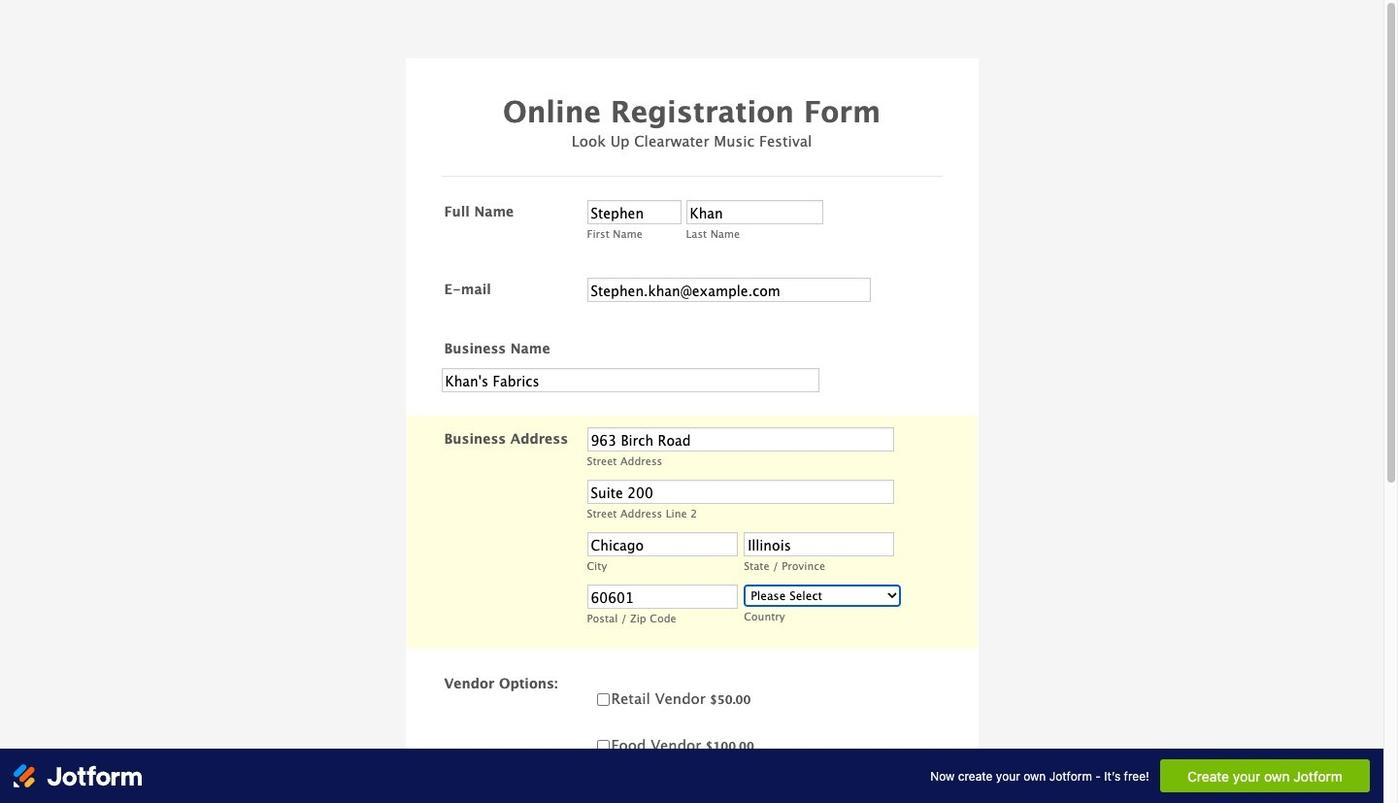 Task type: locate. For each thing, give the bounding box(es) containing it.
ex: myname@example.com email field
[[587, 278, 871, 302]]

None text field
[[441, 369, 819, 393]]

  text field
[[587, 201, 681, 225], [686, 201, 823, 225], [587, 480, 895, 504], [587, 533, 738, 557], [744, 533, 895, 557], [587, 585, 738, 609]]

Select Product: Retail Vendor checkbox
[[597, 694, 609, 706]]

Select Product: Food Vendor checkbox
[[597, 740, 609, 753]]



Task type: vqa. For each thing, say whether or not it's contained in the screenshot.
  text field
yes



Task type: describe. For each thing, give the bounding box(es) containing it.
  text field
[[587, 428, 895, 452]]



